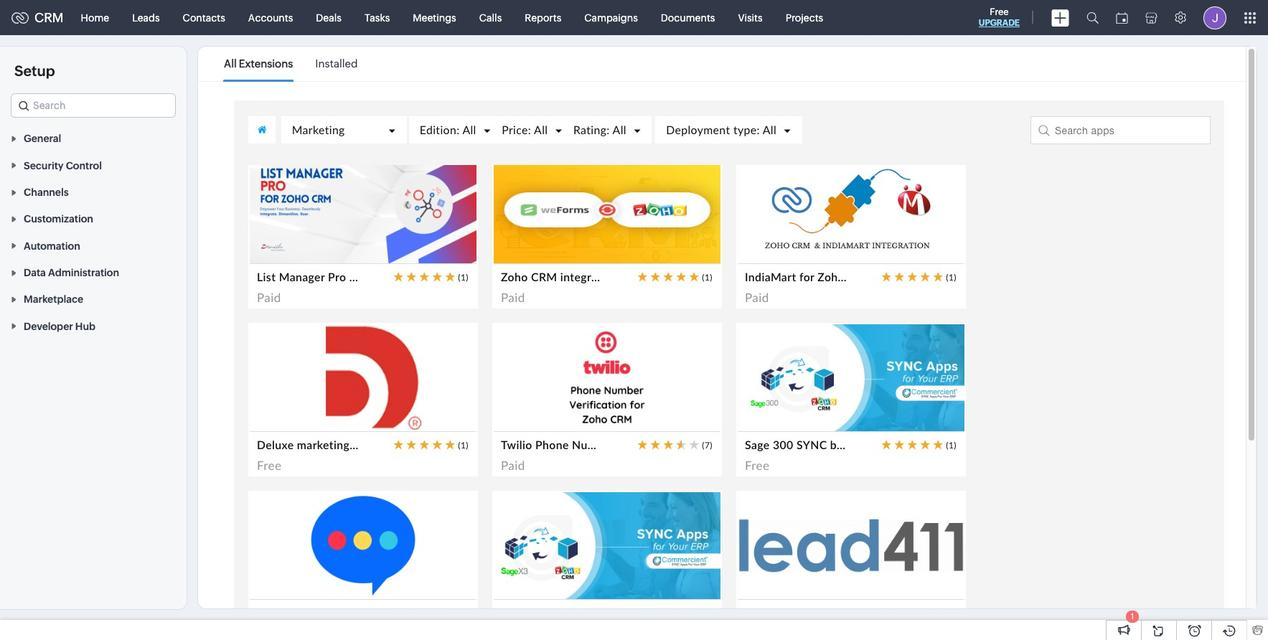 Task type: describe. For each thing, give the bounding box(es) containing it.
hub
[[75, 321, 95, 332]]

reports
[[525, 12, 562, 23]]

security
[[24, 160, 64, 171]]

installed
[[315, 57, 358, 70]]

calls link
[[468, 0, 513, 35]]

leads
[[132, 12, 160, 23]]

logo image
[[11, 12, 29, 23]]

visits link
[[727, 0, 774, 35]]

calls
[[479, 12, 502, 23]]

documents link
[[650, 0, 727, 35]]

calendar image
[[1116, 12, 1128, 23]]

projects link
[[774, 0, 835, 35]]

accounts
[[248, 12, 293, 23]]

control
[[66, 160, 102, 171]]

projects
[[786, 12, 824, 23]]

general button
[[0, 125, 187, 152]]

all extensions link
[[224, 47, 293, 80]]

meetings
[[413, 12, 456, 23]]

free upgrade
[[979, 6, 1020, 28]]

marketplace button
[[0, 286, 187, 313]]

automation
[[24, 240, 80, 252]]

leads link
[[121, 0, 171, 35]]

tasks
[[365, 12, 390, 23]]

all extensions
[[224, 57, 293, 70]]

all
[[224, 57, 237, 70]]

data administration
[[24, 267, 119, 279]]

create menu element
[[1043, 0, 1078, 35]]

deals link
[[305, 0, 353, 35]]

accounts link
[[237, 0, 305, 35]]

developer
[[24, 321, 73, 332]]

profile element
[[1195, 0, 1235, 35]]

deals
[[316, 12, 342, 23]]

search element
[[1078, 0, 1108, 35]]

home link
[[69, 0, 121, 35]]

visits
[[738, 12, 763, 23]]

automation button
[[0, 232, 187, 259]]

search image
[[1087, 11, 1099, 24]]

general
[[24, 133, 61, 145]]

create menu image
[[1052, 9, 1070, 26]]

free
[[990, 6, 1009, 17]]

customization
[[24, 213, 93, 225]]

data administration button
[[0, 259, 187, 286]]



Task type: locate. For each thing, give the bounding box(es) containing it.
channels button
[[0, 179, 187, 205]]

channels
[[24, 187, 69, 198]]

profile image
[[1204, 6, 1227, 29]]

documents
[[661, 12, 715, 23]]

campaigns
[[585, 12, 638, 23]]

marketplace
[[24, 294, 83, 305]]

installed link
[[315, 47, 358, 80]]

contacts link
[[171, 0, 237, 35]]

customization button
[[0, 205, 187, 232]]

crm link
[[11, 10, 64, 25]]

crm
[[34, 10, 64, 25]]

security control button
[[0, 152, 187, 179]]

home
[[81, 12, 109, 23]]

contacts
[[183, 12, 225, 23]]

campaigns link
[[573, 0, 650, 35]]

extensions
[[239, 57, 293, 70]]

tasks link
[[353, 0, 401, 35]]

administration
[[48, 267, 119, 279]]

developer hub
[[24, 321, 95, 332]]

upgrade
[[979, 18, 1020, 28]]

meetings link
[[401, 0, 468, 35]]

Search text field
[[11, 94, 175, 117]]

data
[[24, 267, 46, 279]]

1
[[1131, 612, 1134, 621]]

developer hub button
[[0, 313, 187, 339]]

setup
[[14, 62, 55, 79]]

security control
[[24, 160, 102, 171]]

reports link
[[513, 0, 573, 35]]

None field
[[11, 93, 176, 118]]



Task type: vqa. For each thing, say whether or not it's contained in the screenshot.
text box
no



